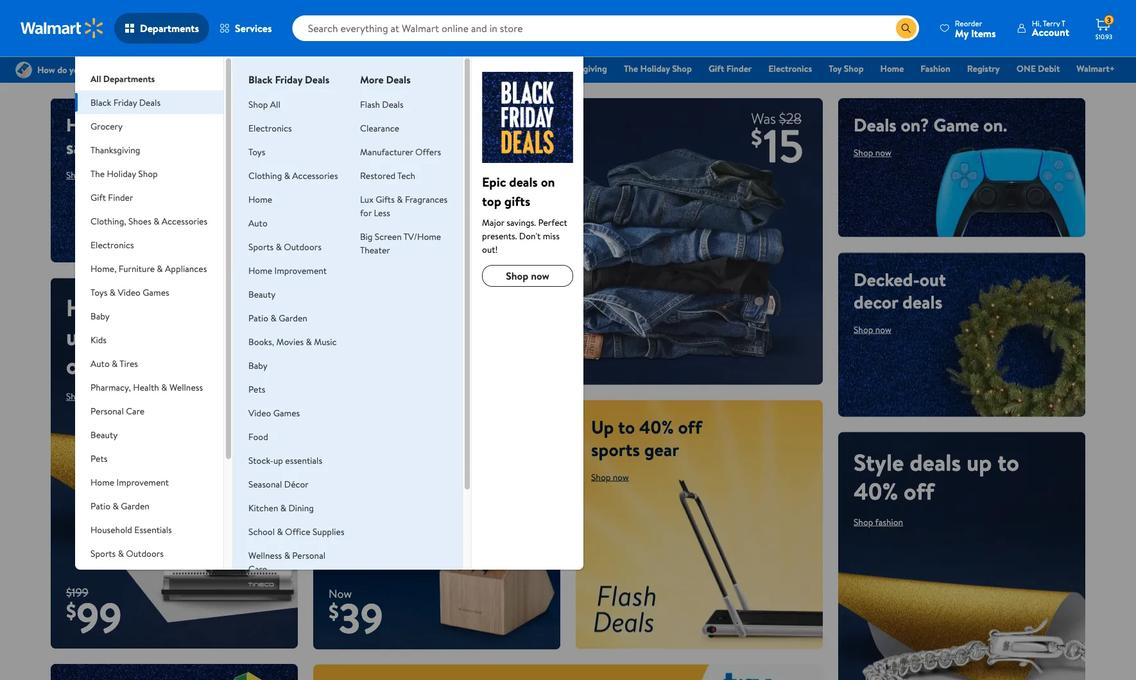 Task type: vqa. For each thing, say whether or not it's contained in the screenshot.
bottommost 'Up'
no



Task type: locate. For each thing, give the bounding box(es) containing it.
deals up gifts
[[509, 173, 538, 191]]

seasonal decor & party supplies button
[[75, 566, 224, 603]]

sports for sports & outdoors link
[[249, 241, 274, 253]]

patio & garden up the household
[[91, 500, 150, 512]]

0 horizontal spatial personal
[[91, 405, 124, 417]]

care down school
[[249, 563, 267, 575]]

deals up grocery dropdown button
[[139, 96, 161, 109]]

holiday for the holiday shop link
[[641, 62, 670, 75]]

auto for auto & tires
[[91, 357, 110, 370]]

décor
[[284, 478, 309, 491]]

gifts,
[[148, 112, 189, 137]]

improvement down the pets dropdown button
[[117, 476, 169, 489]]

offers
[[416, 145, 441, 158]]

1 vertical spatial baby
[[249, 359, 268, 372]]

pets down personal care
[[91, 452, 108, 465]]

clothing
[[249, 169, 282, 182]]

0 horizontal spatial finder
[[108, 191, 133, 204]]

grocery inside grocery dropdown button
[[91, 120, 123, 132]]

auto down kids
[[91, 357, 110, 370]]

sports for sports & outdoors dropdown button
[[91, 547, 116, 560]]

big screen tv/home theater link
[[360, 230, 441, 256]]

auto inside auto & tires dropdown button
[[91, 357, 110, 370]]

toys for the toys link
[[249, 145, 266, 158]]

outdoors for sports & outdoors dropdown button
[[126, 547, 164, 560]]

now
[[876, 146, 892, 159], [88, 169, 104, 181], [531, 269, 550, 283], [876, 323, 892, 336], [88, 390, 104, 403], [613, 471, 629, 484]]

patio inside dropdown button
[[91, 500, 111, 512]]

0 horizontal spatial gift
[[91, 191, 106, 204]]

0 horizontal spatial thanksgiving
[[91, 144, 140, 156]]

electronics link left toy
[[763, 62, 818, 75]]

beauty down personal care
[[91, 429, 118, 441]]

video inside toys & video games dropdown button
[[118, 286, 141, 299]]

improvement for home improvement dropdown button
[[117, 476, 169, 489]]

0 vertical spatial outdoors
[[284, 241, 322, 253]]

the inside the holiday shop link
[[624, 62, 638, 75]]

now down deals on? game on.
[[876, 146, 892, 159]]

video down furniture at left
[[118, 286, 141, 299]]

electronics down shop all at left
[[249, 122, 292, 134]]

0 vertical spatial thanksgiving
[[556, 62, 608, 75]]

savings.
[[507, 216, 536, 229]]

1 vertical spatial gift
[[91, 191, 106, 204]]

patio & garden for patio & garden link
[[249, 312, 307, 324]]

deals
[[509, 173, 538, 191], [903, 289, 943, 314], [132, 292, 184, 324], [380, 415, 420, 440], [910, 446, 962, 478]]

0 vertical spatial garden
[[279, 312, 307, 324]]

1 vertical spatial to
[[618, 415, 635, 440]]

more deals
[[360, 73, 411, 87]]

0 horizontal spatial electronics
[[91, 239, 134, 251]]

deals inside home deals up to 30% off
[[132, 292, 184, 324]]

sports & outdoors inside dropdown button
[[91, 547, 164, 560]]

holiday
[[641, 62, 670, 75], [107, 167, 136, 180]]

electronics for 'electronics' link to the left
[[249, 122, 292, 134]]

patio & garden up movies
[[249, 312, 307, 324]]

1 vertical spatial accessories
[[162, 215, 208, 227]]

patio & garden for patio & garden dropdown button
[[91, 500, 150, 512]]

departments up all departments link
[[140, 21, 199, 35]]

0 horizontal spatial accessories
[[162, 215, 208, 227]]

essentials down patio & garden dropdown button
[[134, 524, 172, 536]]

1 horizontal spatial garden
[[279, 312, 307, 324]]

black friday deals inside black friday deals link
[[372, 62, 443, 75]]

stock-up essentials
[[249, 454, 322, 467]]

on
[[541, 173, 555, 191]]

style deals up to 40% off
[[854, 446, 1020, 507]]

registry link
[[962, 62, 1006, 75]]

thanksgiving
[[556, 62, 608, 75], [91, 144, 140, 156]]

1 vertical spatial wellness
[[249, 549, 282, 562]]

0 horizontal spatial 40%
[[640, 415, 674, 440]]

beauty for beauty link
[[249, 288, 276, 301]]

0 vertical spatial grocery
[[460, 62, 491, 75]]

was dollar $199, now dollar 99 group
[[51, 585, 122, 649]]

the holiday shop for the holiday shop dropdown button
[[91, 167, 158, 180]]

services button
[[209, 13, 282, 44]]

now down sports
[[613, 471, 629, 484]]

$ for 99
[[66, 597, 76, 625]]

toys inside dropdown button
[[91, 286, 108, 299]]

the inside the holiday shop dropdown button
[[91, 167, 105, 180]]

sports & outdoors link
[[249, 241, 322, 253]]

shop inside dropdown button
[[138, 167, 158, 180]]

baby up kids
[[91, 310, 110, 322]]

the
[[624, 62, 638, 75], [91, 167, 105, 180]]

shop now for deals on? game on.
[[854, 146, 892, 159]]

0 horizontal spatial black
[[91, 96, 111, 109]]

0 vertical spatial wellness
[[169, 381, 203, 394]]

video
[[118, 286, 141, 299], [249, 407, 271, 419]]

1 vertical spatial thanksgiving
[[91, 144, 140, 156]]

office
[[285, 526, 311, 538]]

lux gifts & fragrances for less
[[360, 193, 448, 219]]

$199 $ 99
[[66, 585, 122, 646]]

big!
[[421, 279, 487, 337]]

0 horizontal spatial games
[[143, 286, 169, 299]]

holiday inside dropdown button
[[107, 167, 136, 180]]

0 vertical spatial the
[[624, 62, 638, 75]]

black inside black friday deals dropdown button
[[91, 96, 111, 109]]

0 vertical spatial holiday
[[641, 62, 670, 75]]

deals right style
[[910, 446, 962, 478]]

1 horizontal spatial auto
[[249, 217, 268, 229]]

up inside style deals up to 40% off
[[967, 446, 993, 478]]

0 horizontal spatial essentials
[[134, 524, 172, 536]]

1 vertical spatial essentials
[[134, 524, 172, 536]]

flash
[[360, 98, 380, 110]]

0 vertical spatial seasonal
[[249, 478, 282, 491]]

1 vertical spatial toys
[[91, 286, 108, 299]]

to for style
[[998, 446, 1020, 478]]

up for style deals up to 40% off
[[967, 446, 993, 478]]

black up shop all at left
[[249, 73, 273, 87]]

personal inside wellness & personal care
[[292, 549, 326, 562]]

1 horizontal spatial $
[[329, 598, 339, 626]]

big screen tv/home theater
[[360, 230, 441, 256]]

outdoors up home improvement link
[[284, 241, 322, 253]]

patio & garden link
[[249, 312, 307, 324]]

supplies right $199
[[91, 585, 122, 597]]

grocery inside grocery & essentials link
[[460, 62, 491, 75]]

sports
[[249, 241, 274, 253], [91, 547, 116, 560]]

black for black friday deals dropdown button
[[91, 96, 111, 109]]

patio & garden inside dropdown button
[[91, 500, 150, 512]]

improvement down sports & outdoors link
[[275, 264, 327, 277]]

deals up kids dropdown button
[[132, 292, 184, 324]]

wellness right health
[[169, 381, 203, 394]]

baby inside 'dropdown button'
[[91, 310, 110, 322]]

care inside dropdown button
[[126, 405, 145, 417]]

1 horizontal spatial up
[[274, 454, 283, 467]]

0 vertical spatial finder
[[727, 62, 752, 75]]

seasonal for seasonal decor & party supplies
[[91, 571, 124, 584]]

2 vertical spatial off
[[904, 475, 935, 507]]

beauty up patio & garden link
[[249, 288, 276, 301]]

1 vertical spatial all
[[270, 98, 281, 110]]

personal down pharmacy,
[[91, 405, 124, 417]]

1 horizontal spatial sports & outdoors
[[249, 241, 322, 253]]

the holiday shop inside dropdown button
[[91, 167, 158, 180]]

black for black friday deals link
[[372, 62, 393, 75]]

sports inside dropdown button
[[91, 547, 116, 560]]

home improvement inside home improvement dropdown button
[[91, 476, 169, 489]]

1 horizontal spatial personal
[[292, 549, 326, 562]]

sports & outdoors down household essentials
[[91, 547, 164, 560]]

fashion
[[921, 62, 951, 75]]

friday up tech
[[113, 96, 137, 109]]

0 horizontal spatial seasonal
[[91, 571, 124, 584]]

1 horizontal spatial 40%
[[854, 475, 899, 507]]

0 horizontal spatial home link
[[249, 193, 272, 206]]

screen
[[375, 230, 402, 243]]

personal down the office
[[292, 549, 326, 562]]

now up personal care
[[88, 390, 104, 403]]

deals inside style deals up to 40% off
[[910, 446, 962, 478]]

home link up auto 'link'
[[249, 193, 272, 206]]

toys down "home,"
[[91, 286, 108, 299]]

care inside wellness & personal care
[[249, 563, 267, 575]]

home improvement down the pets dropdown button
[[91, 476, 169, 489]]

friday inside black friday deals dropdown button
[[113, 96, 137, 109]]

grocery for grocery & essentials
[[460, 62, 491, 75]]

0 vertical spatial home link
[[875, 62, 910, 75]]

1 horizontal spatial to
[[618, 415, 635, 440]]

0 horizontal spatial patio & garden
[[91, 500, 150, 512]]

1 horizontal spatial thanksgiving
[[556, 62, 608, 75]]

1 horizontal spatial video
[[249, 407, 271, 419]]

shop now
[[854, 146, 892, 159], [66, 169, 104, 181], [506, 269, 550, 283], [854, 323, 892, 336], [66, 390, 104, 403], [591, 471, 629, 484]]

40% inside up to 40% off sports gear
[[640, 415, 674, 440]]

sports & outdoors up home improvement link
[[249, 241, 322, 253]]

0 vertical spatial games
[[143, 286, 169, 299]]

now for home deals up to 30% off
[[88, 390, 104, 403]]

1 horizontal spatial patio & garden
[[249, 312, 307, 324]]

home link down search icon
[[875, 62, 910, 75]]

school & office supplies
[[249, 526, 345, 538]]

more
[[360, 73, 384, 87]]

garden inside dropdown button
[[121, 500, 150, 512]]

sports down auto 'link'
[[249, 241, 274, 253]]

1 horizontal spatial outdoors
[[284, 241, 322, 253]]

account
[[1033, 25, 1070, 39]]

1 horizontal spatial sports
[[249, 241, 274, 253]]

Walmart Site-Wide search field
[[293, 15, 920, 41]]

$ inside $199 $ 99
[[66, 597, 76, 625]]

out!
[[482, 243, 498, 256]]

now for high tech gifts, huge savings
[[88, 169, 104, 181]]

decked-out decor deals
[[854, 267, 947, 314]]

electronics for right 'electronics' link
[[769, 62, 813, 75]]

garden for patio & garden dropdown button
[[121, 500, 150, 512]]

finder inside the gift finder link
[[727, 62, 752, 75]]

finder inside gift finder dropdown button
[[108, 191, 133, 204]]

finder for the gift finder link
[[727, 62, 752, 75]]

black friday deals inside black friday deals dropdown button
[[91, 96, 161, 109]]

& inside dropdown button
[[161, 381, 167, 394]]

seasonal inside seasonal decor & party supplies
[[91, 571, 124, 584]]

savings
[[66, 135, 123, 160]]

now for up to 40% off sports gear
[[613, 471, 629, 484]]

friday
[[395, 62, 419, 75], [275, 73, 303, 87], [113, 96, 137, 109]]

personal inside dropdown button
[[91, 405, 124, 417]]

0 horizontal spatial off
[[66, 350, 97, 382]]

pets inside dropdown button
[[91, 452, 108, 465]]

the down savings
[[91, 167, 105, 180]]

kitchen & dining link
[[249, 502, 314, 514]]

40% right the up
[[640, 415, 674, 440]]

shop now for high tech gifts, huge savings
[[66, 169, 104, 181]]

electronics down clothing,
[[91, 239, 134, 251]]

0 horizontal spatial sports & outdoors
[[91, 547, 164, 560]]

up to 40% off sports gear
[[591, 415, 702, 462]]

up inside home deals up to 30% off
[[66, 321, 92, 353]]

to for home
[[97, 321, 119, 353]]

terry
[[1044, 18, 1061, 29]]

home link
[[875, 62, 910, 75], [249, 193, 272, 206]]

pets down the baby link
[[249, 383, 265, 396]]

baby
[[91, 310, 110, 322], [249, 359, 268, 372]]

0 vertical spatial essentials
[[501, 62, 539, 75]]

the holiday shop
[[624, 62, 692, 75], [91, 167, 158, 180]]

home,
[[91, 262, 117, 275]]

home improvement
[[249, 264, 327, 277], [91, 476, 169, 489]]

friday up shop all at left
[[275, 73, 303, 87]]

1 horizontal spatial essentials
[[501, 62, 539, 75]]

home improvement down sports & outdoors link
[[249, 264, 327, 277]]

0 vertical spatial accessories
[[292, 169, 338, 182]]

0 vertical spatial sports & outdoors
[[249, 241, 322, 253]]

sports & outdoors for sports & outdoors link
[[249, 241, 322, 253]]

deals inside black friday deals dropdown button
[[139, 96, 161, 109]]

seasonal left decor
[[91, 571, 124, 584]]

$ for 39
[[329, 598, 339, 626]]

health
[[133, 381, 159, 394]]

electronics link down shop all at left
[[249, 122, 292, 134]]

lux gifts & fragrances for less link
[[360, 193, 448, 219]]

now
[[329, 586, 352, 602]]

0 horizontal spatial holiday
[[107, 167, 136, 180]]

gift finder for the gift finder link
[[709, 62, 752, 75]]

electronics left toy
[[769, 62, 813, 75]]

toys & video games button
[[75, 281, 224, 304]]

holiday down walmart site-wide search box at the top
[[641, 62, 670, 75]]

deals right decor
[[903, 289, 943, 314]]

patio & garden
[[249, 312, 307, 324], [91, 500, 150, 512]]

now down savings
[[88, 169, 104, 181]]

99
[[76, 589, 122, 646]]

off inside home deals up to 30% off
[[66, 350, 97, 382]]

thanksgiving down walmart site-wide search box at the top
[[556, 62, 608, 75]]

to inside home deals up to 30% off
[[97, 321, 119, 353]]

friday inside black friday deals link
[[395, 62, 419, 75]]

search icon image
[[902, 23, 912, 33]]

improvement inside home improvement dropdown button
[[117, 476, 169, 489]]

garden for patio & garden link
[[279, 312, 307, 324]]

0 horizontal spatial outdoors
[[126, 547, 164, 560]]

0 horizontal spatial black friday deals
[[91, 96, 161, 109]]

home inside dropdown button
[[91, 476, 114, 489]]

toy
[[829, 62, 842, 75]]

the for the holiday shop dropdown button
[[91, 167, 105, 180]]

deals inside black friday deals link
[[421, 62, 443, 75]]

shoes
[[128, 215, 151, 227]]

1 vertical spatial off
[[679, 415, 702, 440]]

sports & outdoors button
[[75, 542, 224, 566]]

1 horizontal spatial supplies
[[313, 526, 345, 538]]

black up high
[[91, 96, 111, 109]]

1 vertical spatial outdoors
[[126, 547, 164, 560]]

1 vertical spatial personal
[[292, 549, 326, 562]]

friday for black friday deals link
[[395, 62, 419, 75]]

deals left are
[[380, 415, 420, 440]]

thanksgiving down tech
[[91, 144, 140, 156]]

2 horizontal spatial up
[[967, 446, 993, 478]]

now down decor
[[876, 323, 892, 336]]

2 horizontal spatial off
[[904, 475, 935, 507]]

household essentials
[[91, 524, 172, 536]]

0 horizontal spatial home improvement
[[91, 476, 169, 489]]

1 vertical spatial patio & garden
[[91, 500, 150, 512]]

sports down the household
[[91, 547, 116, 560]]

off inside style deals up to 40% off
[[904, 475, 935, 507]]

0 horizontal spatial to
[[97, 321, 119, 353]]

0 vertical spatial electronics link
[[763, 62, 818, 75]]

black inside black friday deals link
[[372, 62, 393, 75]]

decor
[[854, 289, 899, 314]]

clothing, shoes & accessories button
[[75, 209, 224, 233]]

care
[[126, 405, 145, 417], [249, 563, 267, 575]]

black friday deals for black friday deals link
[[372, 62, 443, 75]]

1 horizontal spatial holiday
[[641, 62, 670, 75]]

home, furniture & appliances
[[91, 262, 207, 275]]

baby up pets link
[[249, 359, 268, 372]]

toys up clothing
[[249, 145, 266, 158]]

thanksgiving inside dropdown button
[[91, 144, 140, 156]]

restored tech
[[360, 169, 416, 182]]

1 vertical spatial the
[[91, 167, 105, 180]]

& inside wellness & personal care
[[284, 549, 290, 562]]

0 horizontal spatial the holiday shop
[[91, 167, 158, 180]]

1 horizontal spatial care
[[249, 563, 267, 575]]

off for style deals up to 40% off
[[904, 475, 935, 507]]

auto & tires
[[91, 357, 138, 370]]

video up food link
[[249, 407, 271, 419]]

2 horizontal spatial friday
[[395, 62, 419, 75]]

lux
[[360, 193, 374, 206]]

1 vertical spatial home improvement
[[91, 476, 169, 489]]

accessories right clothing
[[292, 169, 338, 182]]

0 horizontal spatial garden
[[121, 500, 150, 512]]

shop now link for decked-out decor deals
[[854, 323, 892, 336]]

garden
[[279, 312, 307, 324], [121, 500, 150, 512]]

0 horizontal spatial video
[[118, 286, 141, 299]]

grocery for grocery
[[91, 120, 123, 132]]

accessories inside dropdown button
[[162, 215, 208, 227]]

beauty inside "beauty" dropdown button
[[91, 429, 118, 441]]

0 vertical spatial patio
[[249, 312, 269, 324]]

pets link
[[249, 383, 265, 396]]

40% up shop fashion link
[[854, 475, 899, 507]]

departments up black friday deals dropdown button
[[103, 72, 155, 85]]

$
[[66, 597, 76, 625], [329, 598, 339, 626]]

auto for auto 'link'
[[249, 217, 268, 229]]

black up flash deals
[[372, 62, 393, 75]]

games
[[143, 286, 169, 299], [273, 407, 300, 419]]

garden up household essentials
[[121, 500, 150, 512]]

1 vertical spatial electronics
[[249, 122, 292, 134]]

gift finder
[[709, 62, 752, 75], [91, 191, 133, 204]]

gift finder inside dropdown button
[[91, 191, 133, 204]]

0 horizontal spatial grocery
[[91, 120, 123, 132]]

care down health
[[126, 405, 145, 417]]

gift right the holiday shop link
[[709, 62, 725, 75]]

gift finder button
[[75, 186, 224, 209]]

deals for home deals are served
[[380, 415, 420, 440]]

tv/home
[[404, 230, 441, 243]]

to inside style deals up to 40% off
[[998, 446, 1020, 478]]

pets
[[249, 383, 265, 396], [91, 452, 108, 465]]

black friday deals up shop all at left
[[249, 73, 330, 87]]

sports & outdoors
[[249, 241, 322, 253], [91, 547, 164, 560]]

0 horizontal spatial $
[[66, 597, 76, 625]]

1 horizontal spatial electronics
[[249, 122, 292, 134]]

deals right more deals
[[421, 62, 443, 75]]

auto
[[249, 217, 268, 229], [91, 357, 110, 370]]

friday right the more
[[395, 62, 419, 75]]

deals for style deals up to 40% off
[[910, 446, 962, 478]]

0 horizontal spatial auto
[[91, 357, 110, 370]]

outdoors inside dropdown button
[[126, 547, 164, 560]]

pets for the pets dropdown button
[[91, 452, 108, 465]]

electronics for electronics dropdown button
[[91, 239, 134, 251]]

$199
[[66, 585, 88, 601]]

patio up the household
[[91, 500, 111, 512]]

grocery button
[[75, 114, 224, 138]]

gift inside gift finder dropdown button
[[91, 191, 106, 204]]

0 vertical spatial home improvement
[[249, 264, 327, 277]]

1 horizontal spatial gift finder
[[709, 62, 752, 75]]

patio up books,
[[249, 312, 269, 324]]

1 vertical spatial patio
[[91, 500, 111, 512]]

the down 'search' search box
[[624, 62, 638, 75]]

hi, terry t account
[[1033, 18, 1070, 39]]

off inside up to 40% off sports gear
[[679, 415, 702, 440]]

accessories down gift finder dropdown button
[[162, 215, 208, 227]]

gift inside the gift finder link
[[709, 62, 725, 75]]

40% inside style deals up to 40% off
[[854, 475, 899, 507]]

1 horizontal spatial pets
[[249, 383, 265, 396]]

black friday deals up tech
[[91, 96, 161, 109]]

0 horizontal spatial pets
[[91, 452, 108, 465]]

1 vertical spatial improvement
[[117, 476, 169, 489]]

gift up clothing,
[[91, 191, 106, 204]]

3
[[1108, 15, 1112, 25]]

shop now for up to 40% off sports gear
[[591, 471, 629, 484]]

0 vertical spatial sports
[[249, 241, 274, 253]]

game
[[934, 112, 980, 137]]

$ inside now $ 39
[[329, 598, 339, 626]]

0 horizontal spatial wellness
[[169, 381, 203, 394]]

garden up books, movies & music
[[279, 312, 307, 324]]

shop now link
[[854, 146, 892, 159], [66, 169, 104, 181], [482, 265, 574, 287], [854, 323, 892, 336], [66, 390, 104, 403], [591, 471, 629, 484]]

shop all link
[[249, 98, 281, 110]]

1 vertical spatial beauty
[[91, 429, 118, 441]]

for
[[360, 206, 372, 219]]

1 horizontal spatial seasonal
[[249, 478, 282, 491]]

personal care
[[91, 405, 145, 417]]

outdoors down "household essentials" dropdown button
[[126, 547, 164, 560]]

supplies right the office
[[313, 526, 345, 538]]

shop inside 'link'
[[844, 62, 864, 75]]

black friday deals up flash deals
[[372, 62, 443, 75]]

seasonal up kitchen
[[249, 478, 282, 491]]

essentials left thanksgiving link
[[501, 62, 539, 75]]

beauty for "beauty" dropdown button
[[91, 429, 118, 441]]

1 vertical spatial pets
[[91, 452, 108, 465]]

home improvement for home improvement link
[[249, 264, 327, 277]]

patio for patio & garden dropdown button
[[91, 500, 111, 512]]

holiday down thanksgiving dropdown button
[[107, 167, 136, 180]]

1 horizontal spatial games
[[273, 407, 300, 419]]

epic deals on top gifts major savings. perfect presents. don't miss out!
[[482, 173, 568, 256]]

1 vertical spatial gift finder
[[91, 191, 133, 204]]

1 vertical spatial care
[[249, 563, 267, 575]]

wellness & personal care
[[249, 549, 326, 575]]

deals inside epic deals on top gifts major savings. perfect presents. don't miss out!
[[509, 173, 538, 191]]

patio & garden button
[[75, 495, 224, 518]]

auto up sports & outdoors link
[[249, 217, 268, 229]]

games inside dropdown button
[[143, 286, 169, 299]]

electronics inside dropdown button
[[91, 239, 134, 251]]

wellness down school
[[249, 549, 282, 562]]

0 vertical spatial 40%
[[640, 415, 674, 440]]

now dollar 39 null group
[[313, 586, 383, 650]]



Task type: describe. For each thing, give the bounding box(es) containing it.
1 vertical spatial departments
[[103, 72, 155, 85]]

gift finder link
[[703, 62, 758, 75]]

household
[[91, 524, 132, 536]]

the holiday shop button
[[75, 162, 224, 186]]

video games
[[249, 407, 300, 419]]

1 horizontal spatial electronics link
[[763, 62, 818, 75]]

deals inside decked-out decor deals
[[903, 289, 943, 314]]

gift for the gift finder link
[[709, 62, 725, 75]]

gifts
[[505, 192, 531, 210]]

pets for pets link
[[249, 383, 265, 396]]

walmart+ link
[[1071, 62, 1121, 75]]

departments inside dropdown button
[[140, 21, 199, 35]]

deals right the more
[[386, 73, 411, 87]]

on.
[[984, 112, 1008, 137]]

& inside seasonal decor & party supplies
[[153, 571, 159, 584]]

the for the holiday shop link
[[624, 62, 638, 75]]

1 vertical spatial video
[[249, 407, 271, 419]]

manufacturer offers link
[[360, 145, 441, 158]]

now for deals on? game on.
[[876, 146, 892, 159]]

black friday deals image
[[482, 72, 574, 163]]

shop fashion link
[[854, 516, 904, 529]]

shop now link for home deals up to 30% off
[[66, 390, 104, 403]]

flash deals
[[360, 98, 404, 110]]

up for home deals up to 30% off
[[66, 321, 92, 353]]

Search search field
[[293, 15, 920, 41]]

decked-
[[854, 267, 920, 292]]

clothing & accessories
[[249, 169, 338, 182]]

patio for patio & garden link
[[249, 312, 269, 324]]

kitchen & dining
[[249, 502, 314, 514]]

gifts
[[376, 193, 395, 206]]

tech
[[109, 112, 144, 137]]

hi,
[[1033, 18, 1042, 29]]

miss
[[543, 230, 560, 242]]

dining
[[289, 502, 314, 514]]

black friday deals link
[[366, 62, 449, 75]]

seasonal décor link
[[249, 478, 309, 491]]

essentials
[[285, 454, 322, 467]]

grocery & essentials
[[460, 62, 539, 75]]

deals left the more
[[305, 73, 330, 87]]

off for home deals up to 30% off
[[66, 350, 97, 382]]

0 vertical spatial supplies
[[313, 526, 345, 538]]

party
[[161, 571, 181, 584]]

music
[[314, 336, 337, 348]]

the holiday shop for the holiday shop link
[[624, 62, 692, 75]]

services
[[235, 21, 272, 35]]

1 horizontal spatial black friday deals
[[249, 73, 330, 87]]

pharmacy, health & wellness button
[[75, 376, 224, 399]]

now $ 39
[[329, 586, 383, 647]]

household essentials button
[[75, 518, 224, 542]]

kids button
[[75, 328, 224, 352]]

1 vertical spatial home link
[[249, 193, 272, 206]]

baby for the baby link
[[249, 359, 268, 372]]

gear
[[645, 437, 680, 462]]

shop now for home deals up to 30% off
[[66, 390, 104, 403]]

deals for epic deals on top gifts major savings. perfect presents. don't miss out!
[[509, 173, 538, 191]]

seasonal decor & party supplies
[[91, 571, 181, 597]]

wellness inside wellness & personal care
[[249, 549, 282, 562]]

pharmacy,
[[91, 381, 131, 394]]

sports & outdoors for sports & outdoors dropdown button
[[91, 547, 164, 560]]

home improvement link
[[249, 264, 327, 277]]

thanksgiving link
[[550, 62, 613, 75]]

shop now for decked-out decor deals
[[854, 323, 892, 336]]

home improvement for home improvement dropdown button
[[91, 476, 169, 489]]

baby for baby 'dropdown button'
[[91, 310, 110, 322]]

essentials inside dropdown button
[[134, 524, 172, 536]]

items
[[972, 26, 997, 40]]

39
[[339, 590, 383, 647]]

1 horizontal spatial all
[[270, 98, 281, 110]]

thanksgiving for thanksgiving link
[[556, 62, 608, 75]]

style
[[854, 446, 905, 478]]

restored tech link
[[360, 169, 416, 182]]

seasonal for seasonal décor
[[249, 478, 282, 491]]

1 horizontal spatial home link
[[875, 62, 910, 75]]

my
[[956, 26, 969, 40]]

auto & tires button
[[75, 352, 224, 376]]

1 horizontal spatial friday
[[275, 73, 303, 87]]

the holiday shop link
[[618, 62, 698, 75]]

friday for black friday deals dropdown button
[[113, 96, 137, 109]]

thanksgiving button
[[75, 138, 224, 162]]

outdoors for sports & outdoors link
[[284, 241, 322, 253]]

high
[[66, 112, 104, 137]]

shop fashion
[[854, 516, 904, 529]]

home, furniture & appliances button
[[75, 257, 224, 281]]

1 vertical spatial games
[[273, 407, 300, 419]]

books, movies & music
[[249, 336, 337, 348]]

$10.93
[[1096, 32, 1113, 41]]

to inside up to 40% off sports gear
[[618, 415, 635, 440]]

one debit
[[1017, 62, 1061, 75]]

fragrances
[[405, 193, 448, 206]]

perfect
[[538, 216, 568, 229]]

theater
[[360, 244, 390, 256]]

furniture
[[119, 262, 155, 275]]

electronics button
[[75, 233, 224, 257]]

registry
[[968, 62, 1000, 75]]

holiday for the holiday shop dropdown button
[[107, 167, 136, 180]]

shop now link for deals on? game on.
[[854, 146, 892, 159]]

home inside home deals up to 30% off
[[66, 292, 127, 324]]

clothing, shoes & accessories
[[91, 215, 208, 227]]

restored
[[360, 169, 396, 182]]

deals left on?
[[854, 112, 897, 137]]

shop now link for high tech gifts, huge savings
[[66, 169, 104, 181]]

pets button
[[75, 447, 224, 471]]

toy shop link
[[823, 62, 870, 75]]

clothing & accessories link
[[249, 169, 338, 182]]

grocery & essentials link
[[454, 62, 545, 75]]

manufacturer
[[360, 145, 413, 158]]

walmart image
[[21, 18, 104, 39]]

appliances
[[165, 262, 207, 275]]

walmart+
[[1077, 62, 1116, 75]]

improvement for home improvement link
[[275, 264, 327, 277]]

all inside all departments link
[[91, 72, 101, 85]]

now down don't
[[531, 269, 550, 283]]

0 horizontal spatial electronics link
[[249, 122, 292, 134]]

all departments link
[[75, 57, 224, 91]]

are
[[425, 415, 449, 440]]

finder for gift finder dropdown button
[[108, 191, 133, 204]]

& inside the lux gifts & fragrances for less
[[397, 193, 403, 206]]

thanksgiving for thanksgiving dropdown button
[[91, 144, 140, 156]]

departments button
[[114, 13, 209, 44]]

1 horizontal spatial black
[[249, 73, 273, 87]]

black friday deals for black friday deals dropdown button
[[91, 96, 161, 109]]

baby button
[[75, 304, 224, 328]]

clearance link
[[360, 122, 399, 134]]

school
[[249, 526, 275, 538]]

gift finder for gift finder dropdown button
[[91, 191, 133, 204]]

fashion link
[[915, 62, 957, 75]]

auto link
[[249, 217, 268, 229]]

kids
[[91, 334, 107, 346]]

epic
[[482, 173, 506, 191]]

deals for home deals up to 30% off
[[132, 292, 184, 324]]

toy shop
[[829, 62, 864, 75]]

now for decked-out decor deals
[[876, 323, 892, 336]]

deals right flash at the top left of the page
[[382, 98, 404, 110]]

gift for gift finder dropdown button
[[91, 191, 106, 204]]

wellness inside pharmacy, health & wellness dropdown button
[[169, 381, 203, 394]]

toys for toys & video games
[[91, 286, 108, 299]]

shop now link for up to 40% off sports gear
[[591, 471, 629, 484]]

home improvement button
[[75, 471, 224, 495]]

shop all
[[249, 98, 281, 110]]

kitchen
[[249, 502, 278, 514]]

supplies inside seasonal decor & party supplies
[[91, 585, 122, 597]]



